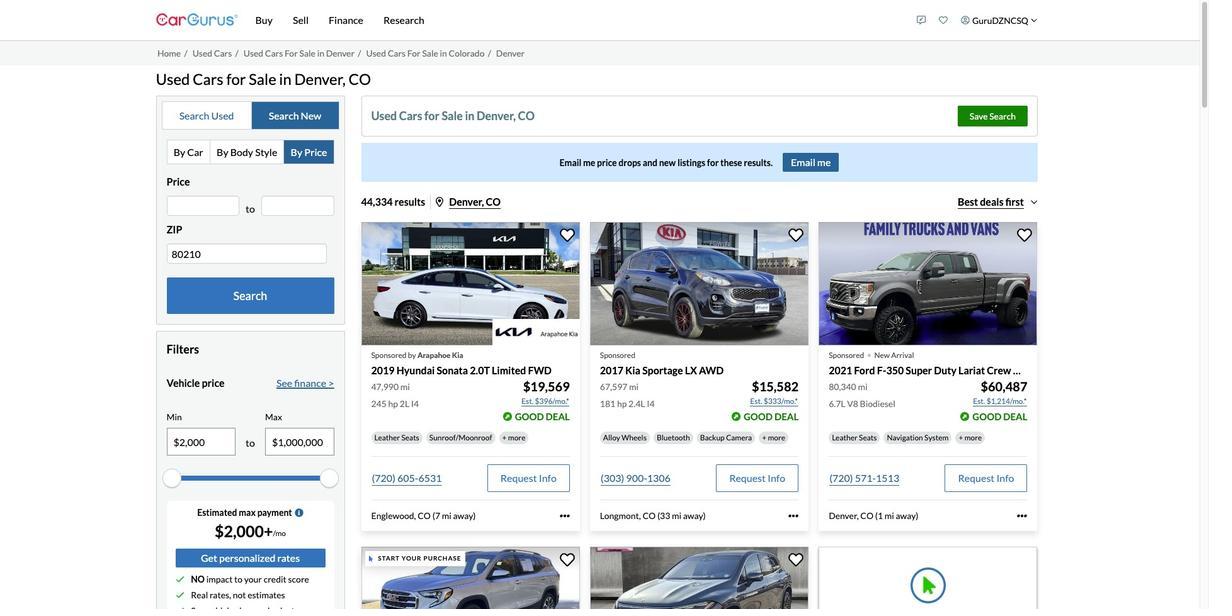 Task type: describe. For each thing, give the bounding box(es) containing it.
search for search
[[234, 289, 267, 303]]

$333/mo.*
[[764, 397, 799, 406]]

f-
[[878, 365, 887, 377]]

ellipsis h image for $15,582
[[789, 512, 799, 522]]

est. $333/mo.* button
[[750, 396, 799, 408]]

request for ·
[[959, 473, 995, 484]]

by body style
[[217, 146, 277, 158]]

start your purchase link
[[361, 548, 583, 610]]

Max text field
[[266, 429, 334, 456]]

listings
[[678, 157, 706, 168]]

start
[[378, 555, 400, 563]]

new inside the sponsored · new arrival 2021 ford f-350 super duty lariat crew cab lb drw 4wd
[[875, 351, 890, 360]]

245
[[371, 399, 387, 410]]

605-
[[398, 473, 419, 484]]

>
[[328, 378, 334, 390]]

home / used cars / used cars for sale in denver / used cars for sale in colorado / denver
[[158, 48, 525, 58]]

request info button for arapahoe kia
[[488, 465, 570, 493]]

v8
[[848, 399, 859, 410]]

67,597 mi 181 hp 2.4l i4
[[600, 382, 655, 410]]

1 for from the left
[[285, 48, 298, 58]]

by price tab
[[284, 141, 334, 164]]

arrival
[[892, 351, 915, 360]]

score
[[288, 575, 309, 585]]

$15,582 est. $333/mo.*
[[751, 379, 799, 406]]

Min text field
[[167, 429, 235, 456]]

co for longmont, co (33 mi away)
[[643, 511, 656, 522]]

leather for ·
[[833, 433, 858, 443]]

denver, co (1 mi away)
[[829, 511, 919, 522]]

$60,487
[[981, 379, 1028, 394]]

$60,487 est. $1,214/mo.*
[[974, 379, 1028, 406]]

leather for by
[[375, 433, 400, 443]]

results.
[[744, 157, 773, 168]]

research button
[[374, 0, 435, 40]]

home link
[[158, 48, 181, 58]]

email for email me
[[791, 156, 816, 168]]

est. $1,214/mo.* button
[[973, 396, 1028, 408]]

good for arapahoe kia
[[515, 411, 544, 423]]

$2,000+
[[215, 522, 273, 541]]

good deal for ·
[[973, 411, 1028, 423]]

deal for arapahoe kia
[[546, 411, 570, 423]]

2 request info button from the left
[[717, 465, 799, 493]]

backup camera
[[701, 433, 752, 443]]

est. inside $15,582 est. $333/mo.*
[[751, 397, 763, 406]]

gurudzncsq menu
[[911, 3, 1044, 38]]

1306
[[648, 473, 671, 484]]

+ for ·
[[959, 433, 964, 443]]

navigation system
[[888, 433, 949, 443]]

co for denver, co
[[486, 196, 501, 208]]

email me button
[[783, 153, 840, 172]]

see finance >
[[277, 378, 334, 390]]

gurudzncsq button
[[955, 3, 1044, 38]]

(303)
[[601, 473, 625, 484]]

cab
[[1014, 365, 1032, 377]]

+ more for ·
[[959, 433, 983, 443]]

deal for ·
[[1004, 411, 1028, 423]]

research
[[384, 14, 425, 26]]

min
[[167, 412, 182, 423]]

est. for ·
[[974, 397, 986, 406]]

biodiesel
[[861, 399, 896, 410]]

away) for by
[[453, 511, 476, 522]]

user icon image
[[962, 16, 971, 25]]

englewood,
[[371, 511, 416, 522]]

selenite grey metallic 2023 mercedes-benz eqs suv 580 4matic awd suv / crossover all-wheel drive automatic image
[[590, 548, 809, 610]]

2 check image from the top
[[175, 592, 184, 600]]

sponsored · new arrival 2021 ford f-350 super duty lariat crew cab lb drw 4wd
[[829, 343, 1098, 377]]

2 request info from the left
[[730, 473, 786, 484]]

sponsored by arapahoe kia 2019 hyundai sonata 2.0t limited fwd
[[371, 351, 552, 377]]

no
[[191, 575, 205, 585]]

2 / from the left
[[235, 48, 239, 58]]

1 vertical spatial used cars for sale in denver, co
[[371, 109, 535, 123]]

get personalized rates
[[201, 553, 300, 565]]

1513
[[877, 473, 900, 484]]

longmont, co (33 mi away)
[[600, 511, 706, 522]]

cargurus logo homepage link link
[[156, 2, 238, 38]]

lb
[[1034, 365, 1045, 377]]

seats for ·
[[860, 433, 877, 443]]

away) for ·
[[896, 511, 919, 522]]

6531
[[419, 473, 442, 484]]

(33
[[658, 511, 671, 522]]

rates
[[278, 553, 300, 565]]

denver, co
[[449, 196, 501, 208]]

80,340 mi 6.7l v8 biodiesel
[[829, 382, 896, 410]]

finance
[[294, 378, 326, 390]]

these
[[721, 157, 743, 168]]

by for by body style
[[217, 146, 228, 158]]

fwd
[[528, 365, 552, 377]]

0 horizontal spatial price
[[167, 176, 190, 188]]

awd
[[699, 365, 724, 377]]

2 good from the left
[[744, 411, 773, 423]]

menu bar containing buy
[[238, 0, 911, 40]]

2l
[[400, 399, 410, 410]]

more for ·
[[965, 433, 983, 443]]

by body style tab
[[210, 141, 284, 164]]

1 / from the left
[[184, 48, 188, 58]]

alloy wheels
[[604, 433, 647, 443]]

(720) 605-6531
[[372, 473, 442, 484]]

zip
[[167, 224, 182, 236]]

est. for arapahoe kia
[[522, 397, 534, 406]]

me for email me
[[818, 156, 831, 168]]

search button
[[167, 278, 334, 314]]

sponsored for by
[[371, 351, 407, 360]]

67,597
[[600, 382, 628, 392]]

personalized
[[219, 553, 276, 565]]

quicksilver metallic 2021 gmc terrain slt awd suv / crossover four-wheel drive 9-speed automatic image
[[361, 548, 580, 610]]

new inside tab
[[301, 110, 322, 122]]

0 horizontal spatial price
[[202, 378, 225, 390]]

camera
[[727, 433, 752, 443]]

$15,582
[[752, 379, 799, 394]]

+ for arapahoe kia
[[503, 433, 507, 443]]

save search
[[970, 111, 1016, 122]]

used cars link
[[193, 48, 232, 58]]

quartz white pearl 2019 hyundai sonata 2.0t limited fwd sedan front-wheel drive automatic image
[[361, 223, 580, 346]]

add a car review image
[[918, 16, 927, 25]]

search for search used
[[179, 110, 209, 122]]

me for email me price drops and new listings for these results.
[[584, 157, 596, 168]]

saved cars image
[[940, 16, 949, 25]]

black cherry 2017 kia sportage lx awd suv / crossover all-wheel drive 6-speed automatic image
[[590, 223, 809, 346]]

1 check image from the top
[[175, 576, 184, 585]]

ellipsis h image
[[1018, 512, 1028, 522]]

571-
[[856, 473, 877, 484]]

0 vertical spatial used cars for sale in denver, co
[[156, 70, 371, 88]]

cargurus logo homepage link image
[[156, 2, 238, 38]]

3 / from the left
[[358, 48, 361, 58]]

save search button
[[959, 106, 1028, 127]]

email for email me price drops and new listings for these results.
[[560, 157, 582, 168]]

backup
[[701, 433, 725, 443]]

2.4l
[[629, 399, 646, 410]]

mouse pointer image
[[369, 556, 373, 563]]

info circle image
[[295, 509, 304, 518]]

search for search new
[[269, 110, 299, 122]]

sonata
[[437, 365, 468, 377]]

kia inside sponsored 2017 kia sportage lx awd
[[626, 365, 641, 377]]

co for denver, co (1 mi away)
[[861, 511, 874, 522]]

+ more for arapahoe kia
[[503, 433, 526, 443]]

chevron down image
[[1031, 17, 1038, 23]]

away) for 2017
[[684, 511, 706, 522]]

max
[[265, 412, 282, 423]]

2 deal from the left
[[775, 411, 799, 423]]

47,990 mi 245 hp 2l i4
[[371, 382, 419, 410]]

4 / from the left
[[488, 48, 491, 58]]

system
[[925, 433, 949, 443]]



Task type: locate. For each thing, give the bounding box(es) containing it.
leather down 245
[[375, 433, 400, 443]]

1 horizontal spatial info
[[768, 473, 786, 484]]

mi down ford
[[859, 382, 868, 392]]

estimated max payment
[[197, 508, 292, 519]]

2 ellipsis h image from the left
[[789, 512, 799, 522]]

2 denver from the left
[[496, 48, 525, 58]]

finance button
[[319, 0, 374, 40]]

2 i4 from the left
[[647, 399, 655, 410]]

mi up 2l in the bottom left of the page
[[401, 382, 410, 392]]

longmont,
[[600, 511, 641, 522]]

leather seats
[[375, 433, 420, 443], [833, 433, 877, 443]]

2 leather from the left
[[833, 433, 858, 443]]

(303) 900-1306
[[601, 473, 671, 484]]

4wd
[[1074, 365, 1098, 377]]

good deal for arapahoe kia
[[515, 411, 570, 423]]

1 horizontal spatial deal
[[775, 411, 799, 423]]

900-
[[627, 473, 648, 484]]

est.
[[522, 397, 534, 406], [751, 397, 763, 406], [974, 397, 986, 406]]

sponsored up 2021
[[829, 351, 865, 360]]

sell button
[[283, 0, 319, 40]]

1 horizontal spatial i4
[[647, 399, 655, 410]]

+ more right system
[[959, 433, 983, 443]]

0 horizontal spatial (720)
[[372, 473, 396, 484]]

search down 'zip' telephone field
[[234, 289, 267, 303]]

request for arapahoe kia
[[501, 473, 537, 484]]

by car tab
[[167, 141, 210, 164]]

1 horizontal spatial email
[[791, 156, 816, 168]]

new
[[660, 157, 676, 168]]

181
[[600, 399, 616, 410]]

check image
[[175, 576, 184, 585], [175, 592, 184, 600]]

hp right 181 at the bottom
[[617, 399, 627, 410]]

tab list containing by car
[[167, 140, 334, 165]]

0 horizontal spatial +
[[503, 433, 507, 443]]

search used tab
[[162, 102, 252, 129]]

0 horizontal spatial seats
[[402, 433, 420, 443]]

+ more down est. $396/mo.* button in the bottom of the page
[[503, 433, 526, 443]]

1 horizontal spatial hp
[[617, 399, 627, 410]]

2 request from the left
[[730, 473, 766, 484]]

ellipsis h image
[[560, 512, 570, 522], [789, 512, 799, 522]]

1 good from the left
[[515, 411, 544, 423]]

leather down 6.7l
[[833, 433, 858, 443]]

start your purchase
[[378, 555, 462, 563]]

0 horizontal spatial away)
[[453, 511, 476, 522]]

hp for $19,569
[[389, 399, 398, 410]]

seats down biodiesel
[[860, 433, 877, 443]]

drops
[[619, 157, 641, 168]]

deal down $1,214/mo.*
[[1004, 411, 1028, 423]]

kia right 2017
[[626, 365, 641, 377]]

2 leather seats from the left
[[833, 433, 877, 443]]

(720) for by
[[372, 473, 396, 484]]

1 horizontal spatial request info
[[730, 473, 786, 484]]

1 vertical spatial tab list
[[167, 140, 334, 165]]

co for englewood, co (7 mi away)
[[418, 511, 431, 522]]

price down by car tab
[[167, 176, 190, 188]]

1 horizontal spatial for
[[425, 109, 440, 123]]

1 sponsored from the left
[[371, 351, 407, 360]]

finance
[[329, 14, 364, 26]]

(720) inside button
[[830, 473, 854, 484]]

3 + more from the left
[[959, 433, 983, 443]]

0 horizontal spatial ellipsis h image
[[560, 512, 570, 522]]

2 horizontal spatial + more
[[959, 433, 983, 443]]

real
[[191, 591, 208, 601]]

(720) left the '605-'
[[372, 473, 396, 484]]

1 horizontal spatial price
[[304, 146, 327, 158]]

mi right (7
[[442, 511, 452, 522]]

gray 2021 ford f-350 super duty lariat crew cab lb drw 4wd pickup truck four-wheel drive automatic image
[[819, 223, 1038, 346]]

2 more from the left
[[768, 433, 786, 443]]

kia inside sponsored by arapahoe kia 2019 hyundai sonata 2.0t limited fwd
[[452, 351, 464, 360]]

sponsored up 2019 on the bottom of page
[[371, 351, 407, 360]]

for down the sell "popup button"
[[285, 48, 298, 58]]

+ right camera
[[763, 433, 767, 443]]

2 est. from the left
[[751, 397, 763, 406]]

1 horizontal spatial +
[[763, 433, 767, 443]]

style
[[255, 146, 277, 158]]

0 horizontal spatial est.
[[522, 397, 534, 406]]

gurudzncsq
[[973, 15, 1029, 26]]

est. down '$19,569'
[[522, 397, 534, 406]]

2 horizontal spatial request info
[[959, 473, 1015, 484]]

leather seats for by
[[375, 433, 420, 443]]

1 vertical spatial kia
[[626, 365, 641, 377]]

purchase
[[424, 555, 462, 563]]

/
[[184, 48, 188, 58], [235, 48, 239, 58], [358, 48, 361, 58], [488, 48, 491, 58]]

1 + from the left
[[503, 433, 507, 443]]

0 vertical spatial to
[[246, 203, 255, 215]]

/ down finance popup button
[[358, 48, 361, 58]]

email me price drops and new listings for these results.
[[560, 157, 773, 168]]

i4 inside "67,597 mi 181 hp 2.4l i4"
[[647, 399, 655, 410]]

2 sponsored from the left
[[600, 351, 636, 360]]

/mo
[[273, 529, 286, 539]]

1 horizontal spatial denver
[[496, 48, 525, 58]]

0 vertical spatial your
[[402, 555, 422, 563]]

2 horizontal spatial +
[[959, 433, 964, 443]]

1 vertical spatial to
[[246, 437, 255, 449]]

used cars for sale in denver, co
[[156, 70, 371, 88], [371, 109, 535, 123]]

i4 for $19,569
[[411, 399, 419, 410]]

englewood, co (7 mi away)
[[371, 511, 476, 522]]

1 horizontal spatial ellipsis h image
[[789, 512, 799, 522]]

80,340
[[829, 382, 857, 392]]

0 horizontal spatial hp
[[389, 399, 398, 410]]

1 vertical spatial price
[[202, 378, 225, 390]]

(720) inside button
[[372, 473, 396, 484]]

0 vertical spatial kia
[[452, 351, 464, 360]]

1 request info button from the left
[[488, 465, 570, 493]]

0 horizontal spatial more
[[508, 433, 526, 443]]

sunroof/moonroof
[[430, 433, 492, 443]]

info for ·
[[997, 473, 1015, 484]]

3 deal from the left
[[1004, 411, 1028, 423]]

deal down '$396/mo.*'
[[546, 411, 570, 423]]

1 more from the left
[[508, 433, 526, 443]]

2 seats from the left
[[860, 433, 877, 443]]

for
[[285, 48, 298, 58], [408, 48, 421, 58]]

colorado
[[449, 48, 485, 58]]

2 horizontal spatial est.
[[974, 397, 986, 406]]

(720) 571-1513 button
[[829, 465, 901, 493]]

0 horizontal spatial request info button
[[488, 465, 570, 493]]

est. down $15,582
[[751, 397, 763, 406]]

used inside tab
[[211, 110, 234, 122]]

your
[[402, 555, 422, 563], [244, 575, 262, 585]]

vehicle price
[[167, 378, 225, 390]]

2 + from the left
[[763, 433, 767, 443]]

3 est. from the left
[[974, 397, 986, 406]]

good deal down est. $333/mo.* button
[[744, 411, 799, 423]]

est. $396/mo.* button
[[521, 396, 570, 408]]

1 horizontal spatial leather seats
[[833, 433, 877, 443]]

(7
[[433, 511, 441, 522]]

gurudzncsq menu item
[[955, 3, 1044, 38]]

to up 'zip' telephone field
[[246, 203, 255, 215]]

/ right home link at the top
[[184, 48, 188, 58]]

for down research popup button
[[408, 48, 421, 58]]

sponsored inside sponsored 2017 kia sportage lx awd
[[600, 351, 636, 360]]

home
[[158, 48, 181, 58]]

1 leather seats from the left
[[375, 433, 420, 443]]

1 ellipsis h image from the left
[[560, 512, 570, 522]]

1 horizontal spatial request
[[730, 473, 766, 484]]

3 + from the left
[[959, 433, 964, 443]]

wheels
[[622, 433, 647, 443]]

1 leather from the left
[[375, 433, 400, 443]]

kia up sonata
[[452, 351, 464, 360]]

1 horizontal spatial by
[[217, 146, 228, 158]]

1 horizontal spatial + more
[[763, 433, 786, 443]]

leather seats down v8
[[833, 433, 877, 443]]

request info button for ·
[[946, 465, 1028, 493]]

tab list
[[162, 102, 339, 130], [167, 140, 334, 165]]

0 horizontal spatial by
[[174, 146, 185, 158]]

1 seats from the left
[[402, 433, 420, 443]]

more for arapahoe kia
[[508, 433, 526, 443]]

1 request from the left
[[501, 473, 537, 484]]

filters
[[167, 343, 199, 357]]

price down search new tab
[[304, 146, 327, 158]]

mi right (33
[[672, 511, 682, 522]]

0 vertical spatial for
[[226, 70, 246, 88]]

buy
[[256, 14, 273, 26]]

0 horizontal spatial for
[[285, 48, 298, 58]]

1 (720) from the left
[[372, 473, 396, 484]]

0 horizontal spatial your
[[244, 575, 262, 585]]

2 hp from the left
[[617, 399, 627, 410]]

0 vertical spatial new
[[301, 110, 322, 122]]

1 deal from the left
[[546, 411, 570, 423]]

check image left the no
[[175, 576, 184, 585]]

email right results.
[[791, 156, 816, 168]]

request info for arapahoe kia
[[501, 473, 557, 484]]

+ right system
[[959, 433, 964, 443]]

hp inside "67,597 mi 181 hp 2.4l i4"
[[617, 399, 627, 410]]

search up car
[[179, 110, 209, 122]]

1 horizontal spatial (720)
[[830, 473, 854, 484]]

1 horizontal spatial for
[[408, 48, 421, 58]]

your right start
[[402, 555, 422, 563]]

est. left $1,214/mo.*
[[974, 397, 986, 406]]

deal down $333/mo.*
[[775, 411, 799, 423]]

hp for $15,582
[[617, 399, 627, 410]]

and
[[643, 157, 658, 168]]

2 horizontal spatial more
[[965, 433, 983, 443]]

0 horizontal spatial deal
[[546, 411, 570, 423]]

seats down 2l in the bottom left of the page
[[402, 433, 420, 443]]

(720) for ·
[[830, 473, 854, 484]]

ford
[[855, 365, 876, 377]]

to up real rates, not estimates
[[234, 575, 243, 585]]

request
[[501, 473, 537, 484], [730, 473, 766, 484], [959, 473, 995, 484]]

used cars for sale in colorado link
[[366, 48, 485, 58]]

estimated
[[197, 508, 237, 519]]

1 horizontal spatial new
[[875, 351, 890, 360]]

menu bar
[[238, 0, 911, 40]]

0 horizontal spatial kia
[[452, 351, 464, 360]]

0 horizontal spatial + more
[[503, 433, 526, 443]]

max
[[239, 508, 256, 519]]

/ right the colorado
[[488, 48, 491, 58]]

i4 inside 47,990 mi 245 hp 2l i4
[[411, 399, 419, 410]]

0 vertical spatial check image
[[175, 576, 184, 585]]

i4 right 2.4l
[[647, 399, 655, 410]]

est. inside $60,487 est. $1,214/mo.*
[[974, 397, 986, 406]]

search right save
[[990, 111, 1016, 122]]

hp inside 47,990 mi 245 hp 2l i4
[[389, 399, 398, 410]]

tab list containing search used
[[162, 102, 339, 130]]

1 vertical spatial new
[[875, 351, 890, 360]]

2 horizontal spatial for
[[708, 157, 719, 168]]

leather seats down 2l in the bottom left of the page
[[375, 433, 420, 443]]

0 horizontal spatial new
[[301, 110, 322, 122]]

Enter maximum price number field
[[261, 196, 334, 216]]

2 info from the left
[[768, 473, 786, 484]]

see finance > link
[[277, 376, 334, 392]]

2 horizontal spatial away)
[[896, 511, 919, 522]]

price left drops
[[597, 157, 617, 168]]

0 horizontal spatial good
[[515, 411, 544, 423]]

search inside button
[[990, 111, 1016, 122]]

(720) 571-1513
[[830, 473, 900, 484]]

1 by from the left
[[174, 146, 185, 158]]

3 away) from the left
[[896, 511, 919, 522]]

leather
[[375, 433, 400, 443], [833, 433, 858, 443]]

$19,569 est. $396/mo.*
[[522, 379, 570, 406]]

by left car
[[174, 146, 185, 158]]

denver right the colorado
[[496, 48, 525, 58]]

no impact to your credit score
[[191, 575, 309, 585]]

0 horizontal spatial email
[[560, 157, 582, 168]]

3 request from the left
[[959, 473, 995, 484]]

1 horizontal spatial good deal
[[744, 411, 799, 423]]

(303) 900-1306 button
[[600, 465, 672, 493]]

arapahoe kia image
[[493, 319, 580, 346]]

(1
[[876, 511, 884, 522]]

by for by car
[[174, 146, 185, 158]]

44,334
[[361, 196, 393, 208]]

2 horizontal spatial by
[[291, 146, 303, 158]]

1 horizontal spatial seats
[[860, 433, 877, 443]]

info
[[539, 473, 557, 484], [768, 473, 786, 484], [997, 473, 1015, 484]]

used cars for sale in denver link
[[244, 48, 355, 58]]

info for arapahoe kia
[[539, 473, 557, 484]]

price inside tab
[[304, 146, 327, 158]]

3 by from the left
[[291, 146, 303, 158]]

email left drops
[[560, 157, 582, 168]]

1 horizontal spatial leather
[[833, 433, 858, 443]]

+ right sunroof/moonroof
[[503, 433, 507, 443]]

1 horizontal spatial kia
[[626, 365, 641, 377]]

0 horizontal spatial info
[[539, 473, 557, 484]]

by right the style
[[291, 146, 303, 158]]

by inside tab
[[174, 146, 185, 158]]

1 horizontal spatial your
[[402, 555, 422, 563]]

i4 for $15,582
[[647, 399, 655, 410]]

away) right (1
[[896, 511, 919, 522]]

350
[[887, 365, 904, 377]]

away) right (7
[[453, 511, 476, 522]]

2021
[[829, 365, 853, 377]]

0 horizontal spatial denver
[[326, 48, 355, 58]]

3 request info from the left
[[959, 473, 1015, 484]]

1 horizontal spatial me
[[818, 156, 831, 168]]

1 denver from the left
[[326, 48, 355, 58]]

1 + more from the left
[[503, 433, 526, 443]]

search inside button
[[234, 289, 267, 303]]

search new tab
[[252, 102, 339, 129]]

hp left 2l in the bottom left of the page
[[389, 399, 398, 410]]

denver,
[[295, 70, 346, 88], [477, 109, 516, 123], [449, 196, 484, 208], [829, 511, 859, 522]]

me
[[818, 156, 831, 168], [584, 157, 596, 168]]

your up the estimates
[[244, 575, 262, 585]]

new right ·
[[875, 351, 890, 360]]

2 horizontal spatial request
[[959, 473, 995, 484]]

sponsored up 2017
[[600, 351, 636, 360]]

2 horizontal spatial good
[[973, 411, 1002, 423]]

1 horizontal spatial more
[[768, 433, 786, 443]]

mi inside "67,597 mi 181 hp 2.4l i4"
[[630, 382, 639, 392]]

by
[[408, 351, 416, 360]]

6.7l
[[829, 399, 846, 410]]

alloy
[[604, 433, 621, 443]]

0 horizontal spatial for
[[226, 70, 246, 88]]

0 vertical spatial tab list
[[162, 102, 339, 130]]

2 vertical spatial for
[[708, 157, 719, 168]]

3 request info button from the left
[[946, 465, 1028, 493]]

seats for by
[[402, 433, 420, 443]]

good down est. $1,214/mo.* button
[[973, 411, 1002, 423]]

2 by from the left
[[217, 146, 228, 158]]

$396/mo.*
[[535, 397, 570, 406]]

0 vertical spatial price
[[597, 157, 617, 168]]

ZIP telephone field
[[167, 244, 327, 264]]

good deal down est. $1,214/mo.* button
[[973, 411, 1028, 423]]

3 more from the left
[[965, 433, 983, 443]]

Price number field
[[167, 196, 239, 216]]

1 away) from the left
[[453, 511, 476, 522]]

3 info from the left
[[997, 473, 1015, 484]]

good down est. $396/mo.* button in the bottom of the page
[[515, 411, 544, 423]]

by car
[[174, 146, 203, 158]]

1 horizontal spatial est.
[[751, 397, 763, 406]]

away) right (33
[[684, 511, 706, 522]]

sponsored for 2017
[[600, 351, 636, 360]]

mi right (1
[[885, 511, 895, 522]]

2019
[[371, 365, 395, 377]]

denver down finance popup button
[[326, 48, 355, 58]]

3 sponsored from the left
[[829, 351, 865, 360]]

2 away) from the left
[[684, 511, 706, 522]]

not
[[233, 591, 246, 601]]

+ more right camera
[[763, 433, 786, 443]]

sponsored for ·
[[829, 351, 865, 360]]

est. inside $19,569 est. $396/mo.*
[[522, 397, 534, 406]]

1 horizontal spatial sponsored
[[600, 351, 636, 360]]

(720) left 571-
[[830, 473, 854, 484]]

1 vertical spatial for
[[425, 109, 440, 123]]

to
[[246, 203, 255, 215], [246, 437, 255, 449], [234, 575, 243, 585]]

by for by price
[[291, 146, 303, 158]]

sponsored inside sponsored by arapahoe kia 2019 hyundai sonata 2.0t limited fwd
[[371, 351, 407, 360]]

1 horizontal spatial good
[[744, 411, 773, 423]]

1 est. from the left
[[522, 397, 534, 406]]

1 vertical spatial price
[[167, 176, 190, 188]]

1 vertical spatial your
[[244, 575, 262, 585]]

0 horizontal spatial leather
[[375, 433, 400, 443]]

leather seats for ·
[[833, 433, 877, 443]]

0 horizontal spatial i4
[[411, 399, 419, 410]]

more right system
[[965, 433, 983, 443]]

2 + more from the left
[[763, 433, 786, 443]]

mi inside the 80,340 mi 6.7l v8 biodiesel
[[859, 382, 868, 392]]

email
[[791, 156, 816, 168], [560, 157, 582, 168]]

price
[[597, 157, 617, 168], [202, 378, 225, 390]]

1 horizontal spatial away)
[[684, 511, 706, 522]]

1 horizontal spatial request info button
[[717, 465, 799, 493]]

more down est. $333/mo.* button
[[768, 433, 786, 443]]

by left body
[[217, 146, 228, 158]]

·
[[867, 343, 872, 365]]

1 i4 from the left
[[411, 399, 419, 410]]

check image
[[175, 607, 184, 610]]

price right vehicle
[[202, 378, 225, 390]]

to left max text field at the bottom of page
[[246, 437, 255, 449]]

get personalized rates button
[[175, 550, 325, 568]]

3 good deal from the left
[[973, 411, 1028, 423]]

sponsored inside the sponsored · new arrival 2021 ford f-350 super duty lariat crew cab lb drw 4wd
[[829, 351, 865, 360]]

good down est. $333/mo.* button
[[744, 411, 773, 423]]

0 horizontal spatial me
[[584, 157, 596, 168]]

map marker alt image
[[436, 197, 444, 208]]

car
[[187, 146, 203, 158]]

2 horizontal spatial sponsored
[[829, 351, 865, 360]]

email inside "button"
[[791, 156, 816, 168]]

more down est. $396/mo.* button in the bottom of the page
[[508, 433, 526, 443]]

request info for ·
[[959, 473, 1015, 484]]

3 good from the left
[[973, 411, 1002, 423]]

2 (720) from the left
[[830, 473, 854, 484]]

1 good deal from the left
[[515, 411, 570, 423]]

2 horizontal spatial info
[[997, 473, 1015, 484]]

0 horizontal spatial good deal
[[515, 411, 570, 423]]

0 horizontal spatial request info
[[501, 473, 557, 484]]

check image up check icon
[[175, 592, 184, 600]]

+ more
[[503, 433, 526, 443], [763, 433, 786, 443], [959, 433, 983, 443]]

2 horizontal spatial good deal
[[973, 411, 1028, 423]]

hp
[[389, 399, 398, 410], [617, 399, 627, 410]]

me inside "button"
[[818, 156, 831, 168]]

1 vertical spatial check image
[[175, 592, 184, 600]]

0 horizontal spatial leather seats
[[375, 433, 420, 443]]

2 horizontal spatial deal
[[1004, 411, 1028, 423]]

ellipsis h image for $19,569
[[560, 512, 570, 522]]

0 horizontal spatial sponsored
[[371, 351, 407, 360]]

/ right used cars link
[[235, 48, 239, 58]]

i4 right 2l in the bottom left of the page
[[411, 399, 419, 410]]

1 request info from the left
[[501, 473, 557, 484]]

more
[[508, 433, 526, 443], [768, 433, 786, 443], [965, 433, 983, 443]]

search used
[[179, 110, 234, 122]]

request info
[[501, 473, 557, 484], [730, 473, 786, 484], [959, 473, 1015, 484]]

0 horizontal spatial request
[[501, 473, 537, 484]]

good deal down est. $396/mo.* button in the bottom of the page
[[515, 411, 570, 423]]

1 horizontal spatial price
[[597, 157, 617, 168]]

arapahoe
[[418, 351, 451, 360]]

2 vertical spatial to
[[234, 575, 243, 585]]

1 hp from the left
[[389, 399, 398, 410]]

lx
[[685, 365, 698, 377]]

search up the style
[[269, 110, 299, 122]]

2 for from the left
[[408, 48, 421, 58]]

2 good deal from the left
[[744, 411, 799, 423]]

0 vertical spatial price
[[304, 146, 327, 158]]

impact
[[206, 575, 233, 585]]

mi up 2.4l
[[630, 382, 639, 392]]

1 info from the left
[[539, 473, 557, 484]]

2 horizontal spatial request info button
[[946, 465, 1028, 493]]

good for ·
[[973, 411, 1002, 423]]

new up by price
[[301, 110, 322, 122]]

mi inside 47,990 mi 245 hp 2l i4
[[401, 382, 410, 392]]



Task type: vqa. For each thing, say whether or not it's contained in the screenshot.
account?
no



